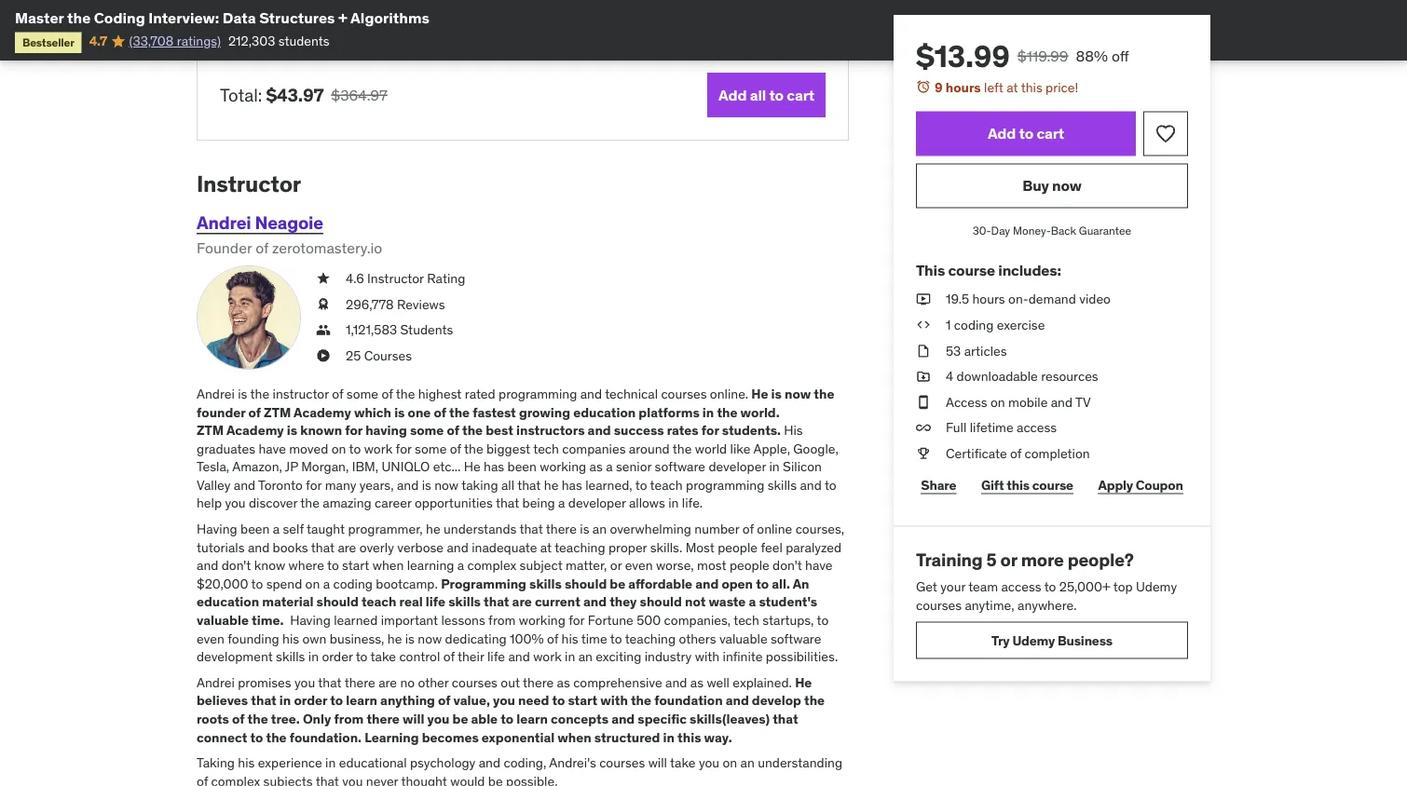 Task type: locate. For each thing, give the bounding box(es) containing it.
when inside having been a self taught programmer, he understands that there is an overwhelming number of online courses, tutorials and books that are overly verbose and inadequate at teaching proper skills. most people feel paralyzed and don't know where to start when learning a complex subject matter, or even worse, most people don't have $20,000 to spend on a coding bootcamp.
[[372, 558, 404, 575]]

skills down subject
[[529, 576, 562, 593]]

bootcamp.
[[376, 576, 438, 593]]

with down comprehensive
[[600, 693, 628, 710]]

4.6 up 296,778
[[346, 270, 364, 287]]

0 vertical spatial education
[[573, 404, 636, 421]]

0 horizontal spatial work
[[364, 441, 393, 458]]

will
[[403, 711, 424, 728], [648, 755, 667, 772]]

working inside his graduates have moved on to work for some of the biggest tech companies around the world like apple, google, tesla, amazon, jp morgan, ibm, uniqlo etc... he has been working as a senior software developer in silicon valley and toronto for many years, and is now taking all that he has learned, to teach programming skills and to help you discover the amazing career opportunities that being a developer allows in life.
[[540, 459, 586, 476]]

2 vertical spatial xsmall image
[[916, 419, 931, 437]]

on down downloadable at the top of page
[[991, 394, 1005, 410]]

and inside programming skills should be affordable and open to all. an education material should teach real life skills that are current and they should not waste a student's valuable time.
[[695, 576, 719, 593]]

coding up teach
[[333, 576, 373, 593]]

0 vertical spatial cart
[[787, 86, 814, 105]]

0 vertical spatial when
[[372, 558, 404, 575]]

order down business,
[[322, 649, 353, 666]]

0 horizontal spatial an
[[578, 649, 593, 666]]

working up has
[[540, 459, 586, 476]]

hours up "1 coding exercise" on the right
[[972, 291, 1005, 308]]

2 andrei from the top
[[197, 386, 235, 403]]

andrei's
[[549, 755, 596, 772]]

andrei
[[197, 212, 251, 234], [197, 386, 235, 403], [197, 675, 235, 692]]

others
[[679, 631, 716, 648]]

1 vertical spatial hours
[[972, 291, 1005, 308]]

1 vertical spatial add
[[988, 124, 1016, 143]]

add
[[719, 86, 747, 105], [988, 124, 1016, 143]]

on
[[991, 394, 1005, 410], [305, 576, 320, 593], [723, 755, 737, 772]]

an down the time
[[578, 649, 593, 666]]

technical
[[605, 386, 658, 403]]

0 horizontal spatial developer
[[568, 496, 626, 512]]

1 vertical spatial be
[[452, 711, 468, 728]]

there inside he believes that in order to learn anything of value, you need to start with the foundation and develop the roots of the tree. only from there will you be able to learn concepts and specific skills(leaves) that connect to the foundation. learning becomes exponential when structured in this way.
[[367, 711, 400, 728]]

0 vertical spatial learn
[[346, 693, 377, 710]]

ztm academy
[[264, 404, 351, 421], [197, 422, 284, 439]]

1 horizontal spatial an
[[740, 755, 755, 772]]

coding,
[[504, 755, 546, 772]]

1 andrei from the top
[[197, 212, 251, 234]]

worse,
[[656, 558, 694, 575]]

0 horizontal spatial as
[[557, 675, 570, 692]]

now up the "opportunities"
[[434, 477, 459, 494]]

xsmall image
[[316, 296, 331, 314], [916, 342, 931, 360], [916, 419, 931, 437]]

1 vertical spatial all
[[501, 477, 514, 494]]

completion
[[1025, 445, 1090, 462]]

tutorials
[[197, 539, 245, 556]]

2 vertical spatial are
[[378, 675, 397, 692]]

2 vertical spatial andrei
[[197, 675, 235, 692]]

0 vertical spatial having
[[197, 521, 237, 538]]

andrei for promises
[[197, 675, 235, 692]]

and down 100%
[[508, 649, 530, 666]]

a
[[606, 459, 613, 476], [558, 496, 565, 512], [457, 558, 464, 575], [323, 576, 330, 593], [749, 594, 756, 611]]

udemy right the top
[[1136, 579, 1177, 596]]

xsmall image left 1
[[916, 316, 931, 334]]

0 vertical spatial course
[[948, 260, 995, 279]]

education up valuable on the bottom left of page
[[197, 594, 259, 611]]

morgan,
[[301, 459, 349, 476]]

to inside his graduates have moved on to work for some of the biggest tech companies around the world like apple, google, tesla, amazon, jp morgan, ibm, uniqlo etc... he has been working as a senior software developer in silicon valley and toronto for many years, and is now taking all that he has learned, to teach programming skills and to help you discover the amazing career opportunities that being a developer allows in life.
[[349, 441, 361, 458]]

he
[[751, 386, 768, 403], [795, 675, 812, 692]]

1 vertical spatial are
[[512, 594, 532, 611]]

1 horizontal spatial be
[[488, 774, 503, 787]]

this right gift
[[1007, 477, 1030, 493]]

1 horizontal spatial instructor
[[367, 270, 424, 287]]

1 horizontal spatial he
[[544, 477, 559, 494]]

skills inside his graduates have moved on to work for some of the biggest tech companies around the world like apple, google, tesla, amazon, jp morgan, ibm, uniqlo etc... he has been working as a senior software developer in silicon valley and toronto for many years, and is now taking all that he has learned, to teach programming skills and to help you discover the amazing career opportunities that being a developer allows in life.
[[768, 477, 797, 494]]

are down taught
[[338, 539, 356, 556]]

1 horizontal spatial life
[[487, 649, 505, 666]]

most
[[697, 558, 726, 575]]

0 horizontal spatial course
[[948, 260, 995, 279]]

to inside the training 5 or more people? get your team access to 25,000+ top udemy courses anytime, anywhere.
[[1044, 579, 1056, 596]]

having inside having been a self taught programmer, he understands that there is an overwhelming number of online courses, tutorials and books that are overly verbose and inadequate at teaching proper skills. most people feel paralyzed and don't know where to start when learning a complex subject matter, or even worse, most people don't have $20,000 to spend on a coding bootcamp.
[[197, 521, 237, 538]]

the left best
[[462, 422, 483, 439]]

roots
[[197, 711, 229, 728]]

work down 100%
[[533, 649, 562, 666]]

full lifetime access
[[946, 419, 1057, 436]]

being
[[522, 496, 555, 512]]

and to
[[800, 477, 836, 494]]

educational
[[339, 755, 407, 772]]

be inside he believes that in order to learn anything of value, you need to start with the foundation and develop the roots of the tree. only from there will you be able to learn concepts and specific skills(leaves) that connect to the foundation. learning becomes exponential when structured in this way.
[[452, 711, 468, 728]]

xsmall image up share
[[916, 445, 931, 463]]

now inside he is now the founder of ztm academy which is one of the fastest growing education platforms in the world. ztm academy is known for having some of the best instructors and success rates for students.
[[785, 386, 811, 403]]

in down online.
[[703, 404, 714, 421]]

0 horizontal spatial some
[[346, 386, 378, 403]]

paralyzed
[[786, 539, 842, 556]]

0 horizontal spatial or
[[610, 558, 622, 575]]

0 horizontal spatial all
[[501, 477, 514, 494]]

apply coupon
[[1098, 477, 1183, 493]]

xsmall image left 53
[[916, 342, 931, 360]]

be up and they on the bottom left
[[610, 576, 625, 593]]

1 horizontal spatial with
[[695, 649, 720, 666]]

all inside his graduates have moved on to work for some of the biggest tech companies around the world like apple, google, tesla, amazon, jp morgan, ibm, uniqlo etc... he has been working as a senior software developer in silicon valley and toronto for many years, and is now taking all that he has learned, to teach programming skills and to help you discover the amazing career opportunities that being a developer allows in life.
[[501, 477, 514, 494]]

life inside programming skills should be affordable and open to all. an education material should teach real life skills that are current and they should not waste a student's valuable time.
[[426, 594, 446, 611]]

should down matter, at the left bottom
[[565, 576, 607, 593]]

1,121,583
[[346, 322, 397, 339]]

to inside programming skills should be affordable and open to all. an education material should teach real life skills that are current and they should not waste a student's valuable time.
[[756, 576, 769, 593]]

he left has
[[544, 477, 559, 494]]

or down proper
[[610, 558, 622, 575]]

you discover
[[225, 496, 297, 512]]

world
[[695, 441, 727, 458]]

1 vertical spatial will
[[648, 755, 667, 772]]

1 horizontal spatial when
[[558, 730, 591, 746]]

0 horizontal spatial take
[[370, 649, 396, 666]]

developer down learned, to
[[568, 496, 626, 512]]

1 horizontal spatial add
[[988, 124, 1016, 143]]

0 vertical spatial all
[[750, 86, 766, 105]]

left
[[984, 79, 1003, 96]]

like
[[730, 441, 751, 458]]

course up 19.5
[[948, 260, 995, 279]]

0 vertical spatial an
[[578, 649, 593, 666]]

0 vertical spatial skills
[[768, 477, 797, 494]]

1 vertical spatial he
[[795, 675, 812, 692]]

and down tutorials
[[197, 558, 218, 575]]

having for own
[[290, 613, 331, 629]]

that inside having been a self taught programmer, he understands that there is an overwhelming number of online courses, tutorials and books that are overly verbose and inadequate at teaching proper skills. most people feel paralyzed and don't know where to start when learning a complex subject matter, or even worse, most people don't have $20,000 to spend on a coding bootcamp.
[[519, 521, 543, 538]]

1 horizontal spatial on
[[723, 755, 737, 772]]

start up concepts
[[568, 693, 597, 710]]

0 vertical spatial with
[[695, 649, 720, 666]]

0 vertical spatial work
[[364, 441, 393, 458]]

learn left "anything" on the bottom
[[346, 693, 377, 710]]

4.6 for 4.6 instructor rating
[[346, 270, 364, 287]]

is up "world."
[[771, 386, 782, 403]]

0 horizontal spatial with
[[600, 693, 628, 710]]

master the coding interview: data structures + algorithms
[[15, 8, 430, 27]]

0 horizontal spatial start
[[342, 558, 369, 575]]

0 horizontal spatial instructor
[[197, 170, 301, 198]]

0 horizontal spatial complex
[[211, 774, 260, 787]]

his right taking
[[238, 755, 255, 772]]

psychology
[[410, 755, 476, 772]]

skills
[[768, 477, 797, 494], [529, 576, 562, 593], [448, 594, 481, 611]]

uniqlo
[[382, 459, 430, 476]]

the right the develop
[[804, 693, 825, 710]]

andrei inside andrei neagoie founder of zerotomastery.io
[[197, 212, 251, 234]]

and up foundation
[[665, 675, 687, 692]]

a up tech
[[749, 594, 756, 611]]

in inside the having learned important lessons from working for fortune 500 companies, tech startups, to even founding his own business, he is now dedicating 100% of his time to teaching others valuable software development skills in order to take control of their life and work in an exciting industry with infinite possibilities.
[[565, 649, 575, 666]]

on up material should
[[305, 576, 320, 593]]

at inside having been a self taught programmer, he understands that there is an overwhelming number of online courses, tutorials and books that are overly verbose and inadequate at teaching proper skills. most people feel paralyzed and don't know where to start when learning a complex subject matter, or even worse, most people don't have $20,000 to spend on a coding bootcamp.
[[540, 539, 552, 556]]

0 vertical spatial start
[[342, 558, 369, 575]]

work inside the having learned important lessons from working for fortune 500 companies, tech startups, to even founding his own business, he is now dedicating 100% of his time to teaching others valuable software development skills in order to take control of their life and work in an exciting industry with infinite possibilities.
[[533, 649, 562, 666]]

0 horizontal spatial will
[[403, 711, 424, 728]]

xsmall image
[[316, 270, 331, 288], [916, 290, 931, 309], [916, 316, 931, 334], [316, 321, 331, 340], [316, 347, 331, 365], [916, 368, 931, 386], [916, 393, 931, 411], [916, 445, 931, 463]]

1 vertical spatial working
[[519, 613, 565, 629]]

1 vertical spatial instructor
[[367, 270, 424, 287]]

1 vertical spatial from
[[334, 711, 364, 728]]

and down amazon,
[[234, 477, 255, 494]]

on inside having been a self taught programmer, he understands that there is an overwhelming number of online courses, tutorials and books that are overly verbose and inadequate at teaching proper skills. most people feel paralyzed and don't know where to start when learning a complex subject matter, or even worse, most people don't have $20,000 to spend on a coding bootcamp.
[[305, 576, 320, 593]]

people down number
[[718, 539, 758, 556]]

would
[[450, 774, 485, 787]]

he inside he believes that in order to learn anything of value, you need to start with the foundation and develop the roots of the tree. only from there will you be able to learn concepts and specific skills(leaves) that connect to the foundation. learning becomes exponential when structured in this way.
[[795, 675, 812, 692]]

that left being
[[496, 496, 519, 512]]

teach
[[362, 594, 397, 611]]

2 don't from the left
[[773, 558, 802, 575]]

0 vertical spatial he
[[544, 477, 559, 494]]

0 vertical spatial andrei
[[197, 212, 251, 234]]

thought
[[401, 774, 447, 787]]

0 horizontal spatial his
[[238, 755, 255, 772]]

learn
[[346, 693, 377, 710], [517, 711, 548, 728]]

don't
[[222, 558, 251, 575], [773, 558, 802, 575]]

0 vertical spatial coding
[[954, 317, 994, 333]]

and down understands
[[447, 539, 469, 556]]

1 horizontal spatial education
[[573, 404, 636, 421]]

1 vertical spatial developer
[[568, 496, 626, 512]]

for down which
[[345, 422, 363, 439]]

all
[[750, 86, 766, 105], [501, 477, 514, 494]]

xsmall image for access
[[916, 393, 931, 411]]

1 vertical spatial course
[[1032, 477, 1073, 493]]

courses inside taking his experience in educational psychology and coding, andrei's courses will take you on an understanding of complex subjects that you never thought would be possible.
[[599, 755, 645, 772]]

course down completion
[[1032, 477, 1073, 493]]

he inside he is now the founder of ztm academy which is one of the fastest growing education platforms in the world. ztm academy is known for having some of the best instructors and success rates for students.
[[751, 386, 768, 403]]

hours right 9
[[946, 79, 981, 96]]

and up tech companies
[[588, 422, 611, 439]]

are inside programming skills should be affordable and open to all. an education material should teach real life skills that are current and they should not waste a student's valuable time.
[[512, 594, 532, 611]]

udemy
[[1136, 579, 1177, 596], [1012, 632, 1055, 649]]

2 vertical spatial on
[[723, 755, 737, 772]]

courses down get
[[916, 597, 962, 614]]

there up teaching
[[546, 521, 577, 538]]

guarantee
[[1079, 224, 1132, 238]]

1 don't from the left
[[222, 558, 251, 575]]

wishlist image
[[1155, 123, 1177, 145]]

30-day money-back guarantee
[[973, 224, 1132, 238]]

all inside button
[[750, 86, 766, 105]]

he up "control"
[[387, 631, 402, 648]]

courses up the value,
[[452, 675, 498, 692]]

296,778
[[346, 296, 394, 313]]

1 vertical spatial people
[[730, 558, 769, 575]]

success
[[614, 422, 664, 439]]

for up the time
[[569, 613, 585, 629]]

19.5 hours on-demand video
[[946, 291, 1111, 308]]

skills down the in silicon on the bottom right of the page
[[768, 477, 797, 494]]

2 horizontal spatial skills
[[768, 477, 797, 494]]

have moved on
[[258, 441, 346, 458]]

0 horizontal spatial are
[[338, 539, 356, 556]]

this course includes:
[[916, 260, 1061, 279]]

be right would
[[488, 774, 503, 787]]

a up material should
[[323, 576, 330, 593]]

3 andrei from the top
[[197, 675, 235, 692]]

access inside the training 5 or more people? get your team access to 25,000+ top udemy courses anytime, anywhere.
[[1001, 579, 1041, 596]]

add for add to cart
[[988, 124, 1016, 143]]

0 horizontal spatial at
[[540, 539, 552, 556]]

0 horizontal spatial be
[[452, 711, 468, 728]]

he inside the having learned important lessons from working for fortune 500 companies, tech startups, to even founding his own business, he is now dedicating 100% of his time to teaching others valuable software development skills in order to take control of their life and work in an exciting industry with infinite possibilities.
[[387, 631, 402, 648]]

0 horizontal spatial coding
[[333, 576, 373, 593]]

rates
[[667, 422, 699, 439]]

some up which
[[346, 386, 378, 403]]

and down been a
[[248, 539, 270, 556]]

hours for 19.5
[[972, 291, 1005, 308]]

4.6 for 4.6
[[423, 10, 442, 26]]

complex up programming
[[467, 558, 516, 575]]

1 horizontal spatial from
[[488, 613, 516, 629]]

understands
[[444, 521, 517, 538]]

exercise
[[997, 317, 1045, 333]]

are inside having been a self taught programmer, he understands that there is an overwhelming number of online courses, tutorials and books that are overly verbose and inadequate at teaching proper skills. most people feel paralyzed and don't know where to start when learning a complex subject matter, or even worse, most people don't have $20,000 to spend on a coding bootcamp.
[[338, 539, 356, 556]]

be inside programming skills should be affordable and open to all. an education material should teach real life skills that are current and they should not waste a student's valuable time.
[[610, 576, 625, 593]]

work inside his graduates have moved on to work for some of the biggest tech companies around the world like apple, google, tesla, amazon, jp morgan, ibm, uniqlo etc... he has been working as a senior software developer in silicon valley and toronto for many years, and is now taking all that he has learned, to teach programming skills and to help you discover the amazing career opportunities that being a developer allows in life.
[[364, 441, 393, 458]]

complex inside having been a self taught programmer, he understands that there is an overwhelming number of online courses, tutorials and books that are overly verbose and inadequate at teaching proper skills. most people feel paralyzed and don't know where to start when learning a complex subject matter, or even worse, most people don't have $20,000 to spend on a coding bootcamp.
[[467, 558, 516, 575]]

in life.
[[668, 496, 703, 512]]

0 horizontal spatial on
[[305, 576, 320, 593]]

courses down "structured"
[[599, 755, 645, 772]]

control
[[399, 649, 440, 666]]

courses
[[661, 386, 707, 403], [916, 597, 962, 614], [452, 675, 498, 692], [599, 755, 645, 772]]

1 vertical spatial take
[[670, 755, 696, 772]]

1 horizontal spatial some
[[410, 422, 444, 439]]

working inside the having learned important lessons from working for fortune 500 companies, tech startups, to even founding his own business, he is now dedicating 100% of his time to teaching others valuable software development skills in order to take control of their life and work in an exciting industry with infinite possibilities.
[[519, 613, 565, 629]]

0 horizontal spatial education
[[197, 594, 259, 611]]

for inside the having learned important lessons from working for fortune 500 companies, tech startups, to even founding his own business, he is now dedicating 100% of his time to teaching others valuable software development skills in order to take control of their life and work in an exciting industry with infinite possibilities.
[[569, 613, 585, 629]]

1 vertical spatial learn
[[517, 711, 548, 728]]

work down having
[[364, 441, 393, 458]]

the left instructor
[[250, 386, 269, 403]]

real
[[399, 594, 423, 611]]

is inside the having learned important lessons from working for fortune 500 companies, tech startups, to even founding his own business, he is now dedicating 100% of his time to teaching others valuable software development skills in order to take control of their life and work in an exciting industry with infinite possibilities.
[[405, 631, 415, 648]]

2 horizontal spatial as
[[690, 675, 704, 692]]

some
[[346, 386, 378, 403], [410, 422, 444, 439]]

andrei neagoie image
[[197, 266, 301, 371]]

are left no
[[378, 675, 397, 692]]

ztm academy down instructor
[[264, 404, 351, 421]]

when inside he believes that in order to learn anything of value, you need to start with the foundation and develop the roots of the tree. only from there will you be able to learn concepts and specific skills(leaves) that connect to the foundation. learning becomes exponential when structured in this way.
[[558, 730, 591, 746]]

order inside the having learned important lessons from working for fortune 500 companies, tech startups, to even founding his own business, he is now dedicating 100% of his time to teaching others valuable software development skills in order to take control of their life and work in an exciting industry with infinite possibilities.
[[322, 649, 353, 666]]

2 horizontal spatial are
[[512, 594, 532, 611]]

1 vertical spatial life
[[487, 649, 505, 666]]

add for add all to cart
[[719, 86, 747, 105]]

taking his experience in educational psychology and coding, andrei's courses will take you on an understanding of complex subjects that you never thought would be possible.
[[197, 755, 842, 787]]

0 horizontal spatial add
[[719, 86, 747, 105]]

master
[[15, 8, 64, 27]]

well
[[707, 675, 730, 692]]

add inside add all to cart button
[[719, 86, 747, 105]]

apply coupon button
[[1093, 467, 1188, 504]]

that up being
[[517, 477, 541, 494]]

don't up 'all.'
[[773, 558, 802, 575]]

on down way.
[[723, 755, 737, 772]]

people up the open
[[730, 558, 769, 575]]

this left way.
[[678, 730, 701, 746]]

business,
[[330, 631, 384, 648]]

xsmall image for full lifetime access
[[916, 419, 931, 437]]

are left the current
[[512, 594, 532, 611]]

1 vertical spatial 4.6
[[346, 270, 364, 287]]

0 vertical spatial at
[[1007, 79, 1018, 96]]

1 vertical spatial when
[[558, 730, 591, 746]]

1 horizontal spatial should
[[640, 594, 682, 611]]

0 horizontal spatial don't
[[222, 558, 251, 575]]

0 horizontal spatial skills
[[448, 594, 481, 611]]

take down specific
[[670, 755, 696, 772]]

212,303
[[228, 33, 275, 49]]

order up only
[[294, 693, 327, 710]]

xsmall image down zerotomastery.io
[[316, 270, 331, 288]]

and down the 'most'
[[695, 576, 719, 593]]

1 vertical spatial start
[[568, 693, 597, 710]]

many
[[325, 477, 356, 494]]

0 vertical spatial complex
[[467, 558, 516, 575]]

0 vertical spatial xsmall image
[[316, 296, 331, 314]]

life right their
[[487, 649, 505, 666]]

add inside "add to cart" button
[[988, 124, 1016, 143]]

software
[[655, 459, 705, 476]]

will down "anything" on the bottom
[[403, 711, 424, 728]]

foundation
[[654, 693, 723, 710]]

now down important lessons
[[418, 631, 442, 648]]

their
[[458, 649, 484, 666]]

students
[[278, 33, 330, 49]]

1 horizontal spatial or
[[1000, 549, 1017, 571]]

toronto
[[258, 477, 303, 494]]

skills down programming
[[448, 594, 481, 611]]

be up 'becomes'
[[452, 711, 468, 728]]

his
[[282, 631, 299, 648], [562, 631, 578, 648], [238, 755, 255, 772]]

don't up $20,000
[[222, 558, 251, 575]]

price!
[[1046, 79, 1078, 96]]

is up teaching
[[580, 521, 589, 538]]

2 horizontal spatial on
[[991, 394, 1005, 410]]

on inside taking his experience in educational psychology and coding, andrei's courses will take you on an understanding of complex subjects that you never thought would be possible.
[[723, 755, 737, 772]]

there inside having been a self taught programmer, he understands that there is an overwhelming number of online courses, tutorials and books that are overly verbose and inadequate at teaching proper skills. most people feel paralyzed and don't know where to start when learning a complex subject matter, or even worse, most people don't have $20,000 to spend on a coding bootcamp.
[[546, 521, 577, 538]]

will down "structured"
[[648, 755, 667, 772]]

start down overly
[[342, 558, 369, 575]]

courses inside the training 5 or more people? get your team access to 25,000+ top udemy courses anytime, anywhere.
[[916, 597, 962, 614]]

an down skills(leaves)
[[740, 755, 755, 772]]

1 vertical spatial some
[[410, 422, 444, 439]]

1 horizontal spatial as
[[590, 459, 603, 476]]

for inside his graduates have moved on to work for some of the biggest tech companies around the world like apple, google, tesla, amazon, jp morgan, ibm, uniqlo etc... he has been working as a senior software developer in silicon valley and toronto for many years, and is now taking all that he has learned, to teach programming skills and to help you discover the amazing career opportunities that being a developer allows in life.
[[306, 477, 322, 494]]

in left exciting
[[565, 649, 575, 666]]

1 horizontal spatial don't
[[773, 558, 802, 575]]

that inside taking his experience in educational psychology and coding, andrei's courses will take you on an understanding of complex subjects that you never thought would be possible.
[[316, 774, 339, 787]]

an inside taking his experience in educational psychology and coding, andrei's courses will take you on an understanding of complex subjects that you never thought would be possible.
[[740, 755, 755, 772]]

complex inside taking his experience in educational psychology and coding, andrei's courses will take you on an understanding of complex subjects that you never thought would be possible.
[[211, 774, 260, 787]]

will inside he believes that in order to learn anything of value, you need to start with the foundation and develop the roots of the tree. only from there will you be able to learn concepts and specific skills(leaves) that connect to the foundation. learning becomes exponential when structured in this way.
[[403, 711, 424, 728]]

at right left
[[1007, 79, 1018, 96]]

1 horizontal spatial skills
[[529, 576, 562, 593]]

share button
[[916, 467, 961, 504]]

1 horizontal spatial 4.6
[[423, 10, 442, 26]]

having inside the having learned important lessons from working for fortune 500 companies, tech startups, to even founding his own business, he is now dedicating 100% of his time to teaching others valuable software development skills in order to take control of their life and work in an exciting industry with infinite possibilities.
[[290, 613, 331, 629]]

from up foundation.
[[334, 711, 364, 728]]

andrei neagoie founder of zerotomastery.io
[[197, 212, 382, 257]]

0 vertical spatial hours
[[946, 79, 981, 96]]

structures
[[259, 8, 335, 27]]

are for overly
[[338, 539, 356, 556]]

access
[[1017, 419, 1057, 436], [1001, 579, 1041, 596]]

0 vertical spatial on
[[991, 394, 1005, 410]]

at up subject
[[540, 539, 552, 556]]

as up foundation
[[690, 675, 704, 692]]

25
[[346, 348, 361, 364]]

1 horizontal spatial take
[[670, 755, 696, 772]]

this
[[916, 260, 945, 279]]

the up 'google,'
[[814, 386, 834, 403]]

his up skills in
[[282, 631, 299, 648]]

students
[[400, 322, 453, 339]]

tech
[[734, 613, 759, 629]]

having down material should
[[290, 613, 331, 629]]

$119.99
[[1017, 46, 1068, 65]]

and inside his graduates have moved on to work for some of the biggest tech companies around the world like apple, google, tesla, amazon, jp morgan, ibm, uniqlo etc... he has been working as a senior software developer in silicon valley and toronto for many years, and is now taking all that he has learned, to teach programming skills and to help you discover the amazing career opportunities that being a developer allows in life.
[[234, 477, 255, 494]]

back
[[1051, 224, 1076, 238]]

he for andrei promises you that there are no other courses out there as comprehensive and as well explained.
[[795, 675, 812, 692]]



Task type: vqa. For each thing, say whether or not it's contained in the screenshot.
first medium image
no



Task type: describe. For each thing, give the bounding box(es) containing it.
get
[[916, 579, 937, 596]]

the left tree.
[[248, 711, 268, 728]]

and up "structured"
[[611, 711, 635, 728]]

of inside taking his experience in educational psychology and coding, andrei's courses will take you on an understanding of complex subjects that you never thought would be possible.
[[197, 774, 208, 787]]

understanding
[[758, 755, 842, 772]]

that up only
[[318, 675, 342, 692]]

value,
[[453, 693, 490, 710]]

material should
[[262, 594, 359, 611]]

the down online.
[[717, 404, 738, 421]]

1 horizontal spatial are
[[378, 675, 397, 692]]

1 horizontal spatial course
[[1032, 477, 1073, 493]]

has
[[562, 477, 582, 494]]

1 vertical spatial should
[[640, 594, 682, 611]]

xsmall image for 1,121,583
[[316, 321, 331, 340]]

udemy inside the training 5 or more people? get your team access to 25,000+ top udemy courses anytime, anywhere.
[[1136, 579, 1177, 596]]

order inside he believes that in order to learn anything of value, you need to start with the foundation and develop the roots of the tree. only from there will you be able to learn concepts and specific skills(leaves) that connect to the foundation. learning becomes exponential when structured in this way.
[[294, 693, 327, 710]]

there down business,
[[344, 675, 375, 692]]

amazon,
[[232, 459, 282, 476]]

open
[[722, 576, 753, 593]]

an inside the having learned important lessons from working for fortune 500 companies, tech startups, to even founding his own business, he is now dedicating 100% of his time to teaching others valuable software development skills in order to take control of their life and work in an exciting industry with infinite possibilities.
[[578, 649, 593, 666]]

xsmall image for 296,778 reviews
[[316, 296, 331, 314]]

or inside the training 5 or more people? get your team access to 25,000+ top udemy courses anytime, anywhere.
[[1000, 549, 1017, 571]]

able
[[471, 711, 498, 728]]

experience
[[258, 755, 322, 772]]

online.
[[710, 386, 749, 403]]

0 vertical spatial access
[[1017, 419, 1057, 436]]

in up tree.
[[279, 693, 291, 710]]

learned
[[334, 613, 378, 629]]

from inside he believes that in order to learn anything of value, you need to start with the foundation and develop the roots of the tree. only from there will you be able to learn concepts and specific skills(leaves) that connect to the foundation. learning becomes exponential when structured in this way.
[[334, 711, 364, 728]]

interview:
[[148, 8, 219, 27]]

education inside programming skills should be affordable and open to all. an education material should teach real life skills that are current and they should not waste a student's valuable time.
[[197, 594, 259, 611]]

(33,708 ratings)
[[129, 33, 221, 49]]

cart inside button
[[1037, 124, 1064, 143]]

coupon
[[1136, 477, 1183, 493]]

1 vertical spatial skills
[[529, 576, 562, 593]]

add all to cart
[[719, 86, 814, 105]]

coding inside having been a self taught programmer, he understands that there is an overwhelming number of online courses, tutorials and books that are overly verbose and inadequate at teaching proper skills. most people feel paralyzed and don't know where to start when learning a complex subject matter, or even worse, most people don't have $20,000 to spend on a coding bootcamp.
[[333, 576, 373, 593]]

having for tutorials
[[197, 521, 237, 538]]

have
[[805, 558, 833, 575]]

now inside button
[[1052, 176, 1082, 195]]

amazing
[[323, 496, 372, 512]]

for up world
[[702, 422, 719, 439]]

having been a self taught programmer, he understands that there is an overwhelming number of online courses, tutorials and books that are overly verbose and inadequate at teaching proper skills. most people feel paralyzed and don't know where to start when learning a complex subject matter, or even worse, most people don't have $20,000 to spend on a coding bootcamp.
[[197, 521, 844, 593]]

in down specific
[[663, 730, 675, 746]]

is up founder
[[238, 386, 247, 403]]

you down educational
[[342, 774, 363, 787]]

learning
[[407, 558, 454, 575]]

this inside he believes that in order to learn anything of value, you need to start with the foundation and develop the roots of the tree. only from there will you be able to learn concepts and specific skills(leaves) that connect to the foundation. learning becomes exponential when structured in this way.
[[678, 730, 701, 746]]

the up taught
[[300, 496, 320, 512]]

0 horizontal spatial should
[[565, 576, 607, 593]]

4.6 instructor rating
[[346, 270, 465, 287]]

proper
[[609, 539, 647, 556]]

possible.
[[506, 774, 558, 787]]

other
[[418, 675, 449, 692]]

9
[[935, 79, 943, 96]]

cart inside button
[[787, 86, 814, 105]]

in inside he is now the founder of ztm academy which is one of the fastest growing education platforms in the world. ztm academy is known for having some of the best instructors and success rates for students.
[[703, 404, 714, 421]]

andrei promises you that there are no other courses out there as comprehensive and as well explained.
[[197, 675, 795, 692]]

of inside having been a self taught programmer, he understands that there is an overwhelming number of online courses, tutorials and books that are overly verbose and inadequate at teaching proper skills. most people feel paralyzed and don't know where to start when learning a complex subject matter, or even worse, most people don't have $20,000 to spend on a coding bootcamp.
[[742, 521, 754, 538]]

taking
[[461, 477, 498, 494]]

1 horizontal spatial learn
[[517, 711, 548, 728]]

some inside he is now the founder of ztm academy which is one of the fastest growing education platforms in the world. ztm academy is known for having some of the best instructors and success rates for students.
[[410, 422, 444, 439]]

1 vertical spatial udemy
[[1012, 632, 1055, 649]]

the down rates
[[673, 441, 692, 458]]

the up specific
[[631, 693, 651, 710]]

1 vertical spatial this
[[1007, 477, 1030, 493]]

$13.99 $119.99 88% off
[[916, 37, 1129, 75]]

1,121,583 students
[[346, 322, 453, 339]]

is up have moved on
[[287, 422, 297, 439]]

you up 'becomes'
[[427, 711, 450, 728]]

0 vertical spatial people
[[718, 539, 758, 556]]

lifetime
[[970, 419, 1014, 436]]

courses up 'platforms'
[[661, 386, 707, 403]]

and inside taking his experience in educational psychology and coding, andrei's courses will take you on an understanding of complex subjects that you never thought would be possible.
[[479, 755, 500, 772]]

tech companies
[[533, 441, 626, 458]]

100%
[[510, 631, 544, 648]]

(33,708
[[129, 33, 174, 49]]

andrei for is
[[197, 386, 235, 403]]

0 vertical spatial developer
[[709, 459, 766, 476]]

2 horizontal spatial his
[[562, 631, 578, 648]]

career
[[375, 496, 412, 512]]

with inside he believes that in order to learn anything of value, you need to start with the foundation and develop the roots of the tree. only from there will you be able to learn concepts and specific skills(leaves) that connect to the foundation. learning becomes exponential when structured in this way.
[[600, 693, 628, 710]]

help
[[197, 496, 222, 512]]

opportunities
[[415, 496, 493, 512]]

tv
[[1075, 394, 1091, 410]]

and inside he is now the founder of ztm academy which is one of the fastest growing education platforms in the world. ztm academy is known for having some of the best instructors and success rates for students.
[[588, 422, 611, 439]]

you down skills in
[[294, 675, 315, 692]]

to inside button
[[769, 86, 784, 105]]

the up one
[[396, 386, 415, 403]]

a up programming
[[457, 558, 464, 575]]

be inside taking his experience in educational psychology and coding, andrei's courses will take you on an understanding of complex subjects that you never thought would be possible.
[[488, 774, 503, 787]]

data
[[222, 8, 256, 27]]

access on mobile and tv
[[946, 394, 1091, 410]]

ratings)
[[177, 33, 221, 49]]

you down way.
[[699, 755, 720, 772]]

instructor
[[273, 386, 329, 403]]

take inside taking his experience in educational psychology and coding, andrei's courses will take you on an understanding of complex subjects that you never thought would be possible.
[[670, 755, 696, 772]]

xsmall image for 4
[[916, 368, 931, 386]]

xsmall image for 19.5
[[916, 290, 931, 309]]

team
[[968, 579, 998, 596]]

xsmall image for 53 articles
[[916, 342, 931, 360]]

as inside his graduates have moved on to work for some of the biggest tech companies around the world like apple, google, tesla, amazon, jp morgan, ibm, uniqlo etc... he has been working as a senior software developer in silicon valley and toronto for many years, and is now taking all that he has learned, to teach programming skills and to help you discover the amazing career opportunities that being a developer allows in life.
[[590, 459, 603, 476]]

of inside his graduates have moved on to work for some of the biggest tech companies around the world like apple, google, tesla, amazon, jp morgan, ibm, uniqlo etc... he has been working as a senior software developer in silicon valley and toronto for many years, and is now taking all that he has learned, to teach programming skills and to help you discover the amazing career opportunities that being a developer allows in life.
[[450, 441, 461, 458]]

the up etc... he has been
[[464, 441, 483, 458]]

promises
[[238, 675, 291, 692]]

matter,
[[566, 558, 607, 575]]

he is now the founder of ztm academy which is one of the fastest growing education platforms in the world. ztm academy is known for having some of the best instructors and success rates for students.
[[197, 386, 834, 439]]

even founding
[[197, 631, 279, 648]]

develop
[[752, 693, 801, 710]]

in silicon
[[769, 459, 822, 476]]

that down promises
[[251, 693, 277, 710]]

from inside the having learned important lessons from working for fortune 500 companies, tech startups, to even founding his own business, he is now dedicating 100% of his time to teaching others valuable software development skills in order to take control of their life and work in an exciting industry with infinite possibilities.
[[488, 613, 516, 629]]

is left one
[[394, 404, 405, 421]]

of inside andrei neagoie founder of zerotomastery.io
[[255, 238, 268, 257]]

development
[[197, 649, 273, 666]]

0 vertical spatial instructor
[[197, 170, 301, 198]]

programming skills should be affordable and open to all. an education material should teach real life skills that are current and they should not waste a student's valuable time.
[[197, 576, 817, 629]]

the up 4.7
[[67, 8, 91, 27]]

waste
[[709, 594, 746, 611]]

a up learned, to
[[606, 459, 613, 476]]

total:
[[220, 84, 262, 107]]

that down the develop
[[773, 711, 798, 728]]

are for current
[[512, 594, 532, 611]]

9 hours left at this price!
[[935, 79, 1078, 96]]

algorithms
[[351, 8, 430, 27]]

alarm image
[[916, 79, 931, 94]]

xsmall image for certificate
[[916, 445, 931, 463]]

dedicating
[[445, 631, 507, 648]]

he inside his graduates have moved on to work for some of the biggest tech companies around the world like apple, google, tesla, amazon, jp morgan, ibm, uniqlo etc... he has been working as a senior software developer in silicon valley and toronto for many years, and is now taking all that he has learned, to teach programming skills and to help you discover the amazing career opportunities that being a developer allows in life.
[[544, 477, 559, 494]]

start inside having been a self taught programmer, he understands that there is an overwhelming number of online courses, tutorials and books that are overly verbose and inadequate at teaching proper skills. most people feel paralyzed and don't know where to start when learning a complex subject matter, or even worse, most people don't have $20,000 to spend on a coding bootcamp.
[[342, 558, 369, 575]]

1 horizontal spatial his
[[282, 631, 299, 648]]

skills in
[[276, 649, 319, 666]]

take inside the having learned important lessons from working for fortune 500 companies, tech startups, to even founding his own business, he is now dedicating 100% of his time to teaching others valuable software development skills in order to take control of their life and work in an exciting industry with infinite possibilities.
[[370, 649, 396, 666]]

and left tv
[[1051, 394, 1073, 410]]

mobile
[[1008, 394, 1048, 410]]

now inside the having learned important lessons from working for fortune 500 companies, tech startups, to even founding his own business, he is now dedicating 100% of his time to teaching others valuable software development skills in order to take control of their life and work in an exciting industry with infinite possibilities.
[[418, 631, 442, 648]]

add all to cart button
[[707, 73, 826, 118]]

google,
[[793, 441, 839, 458]]

and inside the having learned important lessons from working for fortune 500 companies, tech startups, to even founding his own business, he is now dedicating 100% of his time to teaching others valuable software development skills in order to take control of their life and work in an exciting industry with infinite possibilities.
[[508, 649, 530, 666]]

0 vertical spatial ztm academy
[[264, 404, 351, 421]]

is inside having been a self taught programmer, he understands that there is an overwhelming number of online courses, tutorials and books that are overly verbose and inadequate at teaching proper skills. most people feel paralyzed and don't know where to start when learning a complex subject matter, or even worse, most people don't have $20,000 to spend on a coding bootcamp.
[[580, 521, 589, 538]]

where
[[288, 558, 324, 575]]

1 vertical spatial ztm academy
[[197, 422, 284, 439]]

founder
[[197, 404, 246, 421]]

25 courses
[[346, 348, 412, 364]]

platforms
[[639, 404, 700, 421]]

andrei for neagoie
[[197, 212, 251, 234]]

subject
[[520, 558, 563, 575]]

with inside the having learned important lessons from working for fortune 500 companies, tech startups, to even founding his own business, he is now dedicating 100% of his time to teaching others valuable software development skills in order to take control of their life and work in an exciting industry with infinite possibilities.
[[695, 649, 720, 666]]

exciting
[[596, 649, 641, 666]]

buy
[[1023, 176, 1049, 195]]

his inside taking his experience in educational psychology and coding, andrei's courses will take you on an understanding of complex subjects that you never thought would be possible.
[[238, 755, 255, 772]]

demand
[[1029, 291, 1076, 308]]

or inside having been a self taught programmer, he understands that there is an overwhelming number of online courses, tutorials and books that are overly verbose and inadequate at teaching proper skills. most people feel paralyzed and don't know where to start when learning a complex subject matter, or even worse, most people don't have $20,000 to spend on a coding bootcamp.
[[610, 558, 622, 575]]

biggest
[[486, 441, 530, 458]]

believes
[[197, 693, 248, 710]]

xsmall image for 4.6
[[316, 270, 331, 288]]

valley
[[197, 477, 231, 494]]

and left the technical
[[580, 386, 602, 403]]

which
[[354, 404, 391, 421]]

a inside programming skills should be affordable and open to all. an education material should teach real life skills that are current and they should not waste a student's valuable time.
[[749, 594, 756, 611]]

business
[[1058, 632, 1113, 649]]

the down tree.
[[266, 730, 287, 746]]

xsmall image for 25
[[316, 347, 331, 365]]

that inside programming skills should be affordable and open to all. an education material should teach real life skills that are current and they should not waste a student's valuable time.
[[484, 594, 509, 611]]

learned, to
[[585, 477, 647, 494]]

not
[[685, 594, 706, 611]]

apply
[[1098, 477, 1133, 493]]

you down out
[[493, 693, 515, 710]]

becomes
[[422, 730, 479, 746]]

an
[[793, 576, 809, 593]]

the down andrei is the instructor of some of the highest rated programming and technical courses online.
[[449, 404, 470, 421]]

anything
[[380, 693, 435, 710]]

1 horizontal spatial coding
[[954, 317, 994, 333]]

life inside the having learned important lessons from working for fortune 500 companies, tech startups, to even founding his own business, he is now dedicating 100% of his time to teaching others valuable software development skills in order to take control of their life and work in an exciting industry with infinite possibilities.
[[487, 649, 505, 666]]

now inside his graduates have moved on to work for some of the biggest tech companies around the world like apple, google, tesla, amazon, jp morgan, ibm, uniqlo etc... he has been working as a senior software developer in silicon valley and toronto for many years, and is now taking all that he has learned, to teach programming skills and to help you discover the amazing career opportunities that being a developer allows in life.
[[434, 477, 459, 494]]

to inside button
[[1019, 124, 1034, 143]]

world.
[[740, 404, 780, 421]]

hours for 9
[[946, 79, 981, 96]]

time
[[581, 631, 607, 648]]

andrei is the instructor of some of the highest rated programming and technical courses online.
[[197, 386, 749, 403]]

he for andrei is the instructor of some of the highest rated programming and technical courses online.
[[751, 386, 768, 403]]

self
[[283, 521, 304, 538]]

gift
[[981, 477, 1004, 493]]

there up need
[[523, 675, 554, 692]]

and up skills(leaves)
[[726, 693, 749, 710]]

includes:
[[998, 260, 1061, 279]]

fortune
[[588, 613, 633, 629]]

never
[[366, 774, 398, 787]]

in inside taking his experience in educational psychology and coding, andrei's courses will take you on an understanding of complex subjects that you never thought would be possible.
[[325, 755, 336, 772]]

0 vertical spatial this
[[1021, 79, 1043, 96]]

his graduates have moved on to work for some of the biggest tech companies around the world like apple, google, tesla, amazon, jp morgan, ibm, uniqlo etc... he has been working as a senior software developer in silicon valley and toronto for many years, and is now taking all that he has learned, to teach programming skills and to help you discover the amazing career opportunities that being a developer allows in life.
[[197, 422, 839, 512]]

education inside he is now the founder of ztm academy which is one of the fastest growing education platforms in the world. ztm academy is known for having some of the best instructors and success rates for students.
[[573, 404, 636, 421]]

exponential
[[482, 730, 555, 746]]

$364.97
[[331, 86, 387, 105]]

a down has
[[558, 496, 565, 512]]

will inside taking his experience in educational psychology and coding, andrei's courses will take you on an understanding of complex subjects that you never thought would be possible.
[[648, 755, 667, 772]]

xsmall image for 1
[[916, 316, 931, 334]]

gift this course
[[981, 477, 1073, 493]]

known
[[300, 422, 342, 439]]

start inside he believes that in order to learn anything of value, you need to start with the foundation and develop the roots of the tree. only from there will you be able to learn concepts and specific skills(leaves) that connect to the foundation. learning becomes exponential when structured in this way.
[[568, 693, 597, 710]]



